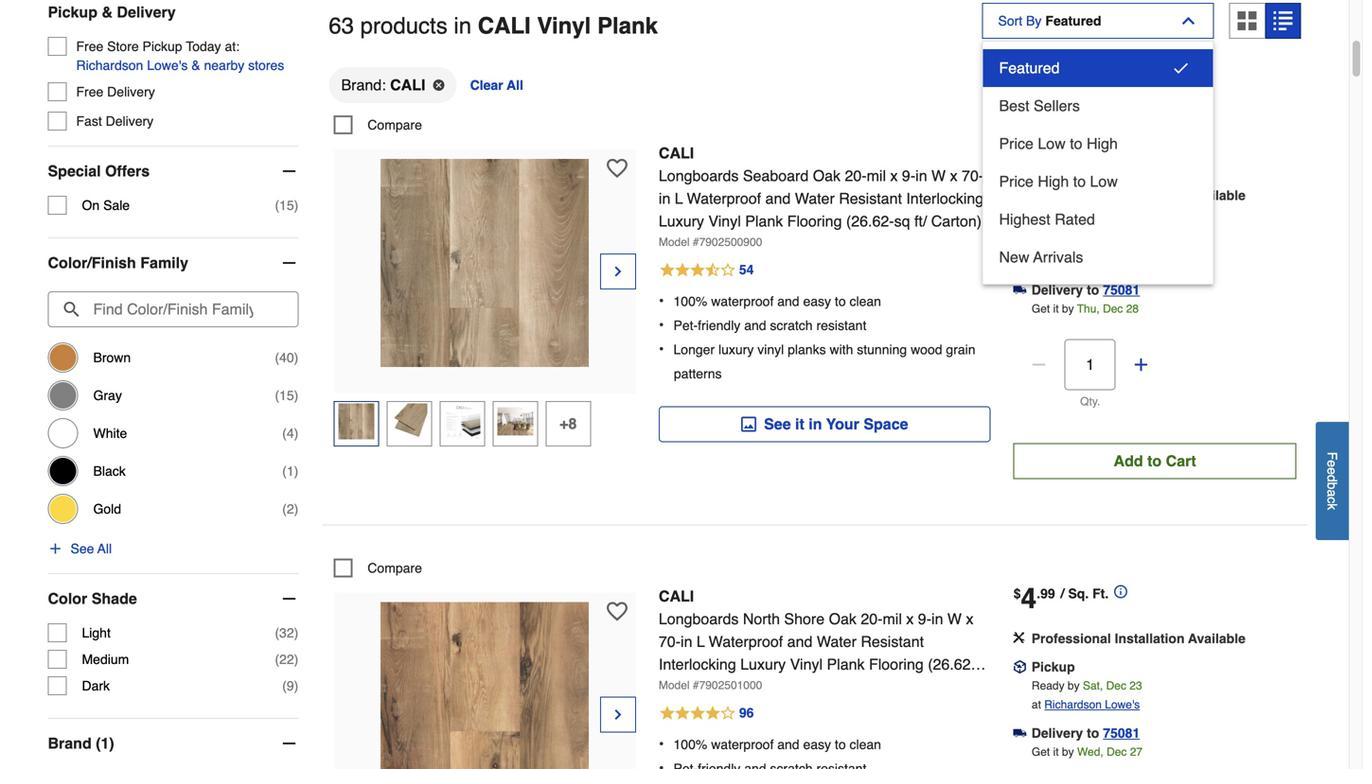 Task type: describe. For each thing, give the bounding box(es) containing it.
interlocking inside cali longboards north shore oak 20-mil x 9-in w x 70-in l waterproof and water resistant interlocking luxury vinyl plank flooring (26.62- sq ft/ carton)
[[659, 656, 736, 673]]

( 15 ) for gray
[[275, 388, 299, 403]]

) for black
[[294, 464, 299, 479]]

pickup up 'ready'
[[1032, 660, 1075, 675]]

2 available from the top
[[1188, 631, 1246, 647]]

15 for gray
[[279, 388, 294, 403]]

shore
[[784, 611, 825, 628]]

) for medium
[[294, 652, 299, 668]]

32
[[279, 626, 294, 641]]

add to cart
[[1114, 452, 1196, 470]]

friendly
[[698, 318, 741, 333]]

.99 / sq. ft. for longboards seaboard oak 20-mil x 9-in w x 70- in l waterproof and water resistant interlocking luxury vinyl plank flooring (26.62-sq ft/ carton)
[[1037, 143, 1109, 158]]

70- inside cali longboards seaboard oak 20-mil x 9-in w x 70- in l waterproof and water resistant interlocking luxury vinyl plank flooring (26.62-sq ft/ carton) model # 7902500900
[[962, 167, 984, 185]]

assembly image
[[1014, 632, 1025, 644]]

) for white
[[294, 426, 299, 441]]

$ for longboards seaboard oak 20-mil x 9-in w x 70- in l waterproof and water resistant interlocking luxury vinyl plank flooring (26.62-sq ft/ carton)
[[1014, 143, 1021, 158]]

1 vertical spatial lowe's
[[1105, 255, 1140, 268]]

luxury inside cali longboards north shore oak 20-mil x 9-in w x 70-in l waterproof and water resistant interlocking luxury vinyl plank flooring (26.62- sq ft/ carton)
[[740, 656, 786, 673]]

delivery up get it by wed, dec 27
[[1032, 726, 1083, 741]]

( 2 )
[[282, 502, 299, 517]]

ft/ inside cali longboards seaboard oak 20-mil x 9-in w x 70- in l waterproof and water resistant interlocking luxury vinyl plank flooring (26.62-sq ft/ carton) model # 7902500900
[[915, 212, 927, 230]]

9
[[287, 679, 294, 694]]

shade
[[92, 590, 137, 608]]

to up rated
[[1073, 173, 1086, 190]]

on
[[82, 198, 100, 213]]

k
[[1325, 504, 1340, 510]]

cali inside cali longboards north shore oak 20-mil x 9-in w x 70-in l waterproof and water resistant interlocking luxury vinyl plank flooring (26.62- sq ft/ carton)
[[659, 588, 694, 605]]

1 horizontal spatial high
[[1087, 135, 1118, 153]]

cali longboards seaboard oak 20-mil x 9-in w x 70- in l waterproof and water resistant interlocking luxury vinyl plank flooring (26.62-sq ft/ carton) model # 7902500900
[[659, 144, 984, 249]]

sellers
[[1034, 97, 1080, 115]]

richardson inside ready by sat, dec 23 at richardson lowe's
[[1044, 699, 1102, 712]]

pickup & delivery
[[48, 3, 176, 21]]

at inside ready by sat, dec 23 at richardson lowe's
[[1032, 699, 1041, 712]]

1 horizontal spatial plus image
[[1132, 355, 1151, 374]]

4 for longboards north shore oak 20-mil x 9-in w x 70-in l waterproof and water resistant interlocking luxury vinyl plank flooring (26.62- sq ft/ carton)
[[1021, 583, 1037, 615]]

delivery up fast delivery
[[107, 84, 155, 99]]

planks
[[788, 342, 826, 357]]

free for free store pickup today at:
[[76, 39, 103, 54]]

brand: cali
[[341, 76, 425, 94]]

see for see all
[[71, 542, 94, 557]]

minus image for color shade
[[280, 590, 299, 609]]

gold
[[93, 502, 121, 517]]

pickup up the richardson lowe's & nearby stores
[[143, 39, 182, 54]]

actual price $4.99 element for longboards seaboard oak 20-mil x 9-in w x 70- in l waterproof and water resistant interlocking luxury vinyl plank flooring (26.62-sq ft/ carton)
[[1014, 139, 1128, 172]]

dec inside ready by sat, dec 23 at richardson lowe's
[[1106, 680, 1127, 693]]

pickup up free delivery
[[48, 3, 97, 21]]

new arrivals button
[[983, 239, 1213, 277]]

and inside cali longboards north shore oak 20-mil x 9-in w x 70-in l waterproof and water resistant interlocking luxury vinyl plank flooring (26.62- sq ft/ carton)
[[787, 633, 813, 651]]

free delivery
[[76, 84, 155, 99]]

new
[[999, 249, 1030, 266]]

( for brown
[[275, 350, 279, 366]]

& inside button
[[191, 58, 200, 73]]

minus image for color/finish family
[[280, 254, 299, 273]]

heart outline image
[[607, 158, 628, 179]]

special offers
[[48, 162, 150, 180]]

delivery down free delivery
[[106, 114, 154, 129]]

by for longboards seaboard oak 20-mil x 9-in w x 70- in l waterproof and water resistant interlocking luxury vinyl plank flooring (26.62-sq ft/ carton)
[[1062, 302, 1074, 316]]

delivery to 75081 for longboards north shore oak 20-mil x 9-in w x 70-in l waterproof and water resistant interlocking luxury vinyl plank flooring (26.62- sq ft/ carton)
[[1032, 726, 1140, 741]]

2 model from the top
[[659, 679, 690, 692]]

color
[[48, 590, 87, 608]]

(26.62- inside cali longboards seaboard oak 20-mil x 9-in w x 70- in l waterproof and water resistant interlocking luxury vinyl plank flooring (26.62-sq ft/ carton) model # 7902500900
[[846, 212, 894, 230]]

( for dark
[[282, 679, 287, 694]]

/ for longboards seaboard oak 20-mil x 9-in w x 70- in l waterproof and water resistant interlocking luxury vinyl plank flooring (26.62-sq ft/ carton)
[[1061, 143, 1065, 158]]

checkmark image
[[1172, 59, 1191, 78]]

1 vertical spatial low
[[1090, 173, 1118, 190]]

9- inside cali longboards north shore oak 20-mil x 9-in w x 70-in l waterproof and water resistant interlocking luxury vinyl plank flooring (26.62- sq ft/ carton)
[[918, 611, 932, 628]]

w inside cali longboards north shore oak 20-mil x 9-in w x 70-in l waterproof and water resistant interlocking luxury vinyl plank flooring (26.62- sq ft/ carton)
[[948, 611, 962, 628]]

and up scratch
[[777, 294, 800, 309]]

( 4 )
[[282, 426, 299, 441]]

family
[[140, 254, 188, 272]]

arrivals
[[1033, 249, 1083, 266]]

/ for longboards north shore oak 20-mil x 9-in w x 70-in l waterproof and water resistant interlocking luxury vinyl plank flooring (26.62- sq ft/ carton)
[[1061, 586, 1065, 602]]

see it in your space link
[[659, 407, 991, 443]]

and inside • 100% waterproof and easy to clean
[[777, 737, 800, 753]]

color/finish family
[[48, 254, 188, 272]]

scratch
[[770, 318, 813, 333]]

l inside cali longboards seaboard oak 20-mil x 9-in w x 70- in l waterproof and water resistant interlocking luxury vinyl plank flooring (26.62-sq ft/ carton) model # 7902500900
[[675, 190, 683, 207]]

c
[[1325, 497, 1340, 504]]

sale
[[103, 198, 130, 213]]

price low to high
[[999, 135, 1118, 153]]

( for on sale
[[275, 198, 279, 213]]

close circle filled image
[[433, 79, 444, 91]]

clear all
[[470, 78, 523, 93]]

luxury inside cali longboards seaboard oak 20-mil x 9-in w x 70- in l waterproof and water resistant interlocking luxury vinyl plank flooring (26.62-sq ft/ carton) model # 7902500900
[[659, 212, 704, 230]]

actual price $4.99 element for longboards north shore oak 20-mil x 9-in w x 70-in l waterproof and water resistant interlocking luxury vinyl plank flooring (26.62- sq ft/ carton)
[[1014, 583, 1128, 615]]

offers
[[105, 162, 150, 180]]

$ for longboards north shore oak 20-mil x 9-in w x 70-in l waterproof and water resistant interlocking luxury vinyl plank flooring (26.62- sq ft/ carton)
[[1014, 586, 1021, 602]]

today
[[186, 39, 221, 54]]

delivery up free store pickup today at:
[[117, 3, 176, 21]]

add
[[1114, 452, 1143, 470]]

delivery to 75081 for longboards seaboard oak 20-mil x 9-in w x 70- in l waterproof and water resistant interlocking luxury vinyl plank flooring (26.62-sq ft/ carton)
[[1032, 282, 1140, 298]]

mil inside cali longboards seaboard oak 20-mil x 9-in w x 70- in l waterproof and water resistant interlocking luxury vinyl plank flooring (26.62-sq ft/ carton) model # 7902500900
[[867, 167, 886, 185]]

free for free delivery
[[76, 84, 103, 99]]

easy for • 100% waterproof and easy to clean
[[803, 737, 831, 753]]

( for medium
[[275, 652, 279, 668]]

3 thumbnail image from the left
[[444, 404, 480, 440]]

black
[[93, 464, 126, 479]]

20- inside cali longboards north shore oak 20-mil x 9-in w x 70-in l waterproof and water resistant interlocking luxury vinyl plank flooring (26.62- sq ft/ carton)
[[861, 611, 883, 628]]

seaboard
[[743, 167, 809, 185]]

new arrivals
[[999, 249, 1083, 266]]

at:
[[225, 39, 240, 54]]

waterproof for • 100% waterproof and easy to clean • pet-friendly and scratch resistant • longer luxury vinyl planks with stunning wood grain patterns
[[711, 294, 774, 309]]

f
[[1325, 452, 1340, 460]]

get it by thu, dec 28
[[1032, 302, 1139, 316]]

it for thu,
[[1053, 302, 1059, 316]]

oak inside cali longboards north shore oak 20-mil x 9-in w x 70-in l waterproof and water resistant interlocking luxury vinyl plank flooring (26.62- sq ft/ carton)
[[829, 611, 857, 628]]

) for brown
[[294, 350, 299, 366]]

) for gray
[[294, 388, 299, 403]]

wood
[[911, 342, 943, 357]]

2 • from the top
[[659, 316, 664, 334]]

( 40 )
[[275, 350, 299, 366]]

f e e d b a c k button
[[1316, 422, 1349, 540]]

to up thu,
[[1087, 282, 1099, 298]]

0 vertical spatial low
[[1038, 135, 1066, 153]]

0 horizontal spatial &
[[102, 3, 113, 21]]

oak inside cali longboards seaboard oak 20-mil x 9-in w x 70- in l waterproof and water resistant interlocking luxury vinyl plank flooring (26.62-sq ft/ carton) model # 7902500900
[[813, 167, 841, 185]]

stores
[[248, 58, 284, 73]]

minus image for special offers
[[280, 162, 299, 181]]

see for see it in your space
[[764, 416, 791, 433]]

to up wed,
[[1087, 726, 1099, 741]]

all for see all
[[97, 542, 112, 557]]

( for gold
[[282, 502, 287, 517]]

brown
[[93, 350, 131, 366]]

info image for longboards north shore oak 20-mil x 9-in w x 70-in l waterproof and water resistant interlocking luxury vinyl plank flooring (26.62- sq ft/ carton)
[[1115, 585, 1128, 599]]

sat,
[[1083, 680, 1103, 693]]

w inside cali longboards seaboard oak 20-mil x 9-in w x 70- in l waterproof and water resistant interlocking luxury vinyl plank flooring (26.62-sq ft/ carton) model # 7902500900
[[932, 167, 946, 185]]

richardson lowe's button for longboards north shore oak 20-mil x 9-in w x 70-in l waterproof and water resistant interlocking luxury vinyl plank flooring (26.62- sq ft/ carton)
[[1044, 696, 1140, 715]]

price high to low button
[[983, 163, 1213, 201]]

75081 for longboards north shore oak 20-mil x 9-in w x 70-in l waterproof and water resistant interlocking luxury vinyl plank flooring (26.62- sq ft/ carton)
[[1103, 726, 1140, 741]]

price low to high button
[[983, 125, 1213, 163]]

fast
[[76, 114, 102, 129]]

list box containing brand:
[[329, 66, 1301, 115]]

longer
[[674, 342, 715, 357]]

1 • from the top
[[659, 292, 664, 310]]

it for wed,
[[1053, 746, 1059, 759]]

vinyl inside cali longboards north shore oak 20-mil x 9-in w x 70-in l waterproof and water resistant interlocking luxury vinyl plank flooring (26.62- sq ft/ carton)
[[790, 656, 823, 673]]

( 32 )
[[275, 626, 299, 641]]

.99 / sq. ft. for longboards north shore oak 20-mil x 9-in w x 70-in l waterproof and water resistant interlocking luxury vinyl plank flooring (26.62- sq ft/ carton)
[[1037, 586, 1109, 602]]

water inside cali longboards north shore oak 20-mil x 9-in w x 70-in l waterproof and water resistant interlocking luxury vinyl plank flooring (26.62- sq ft/ carton)
[[817, 633, 857, 651]]

free store pickup today at:
[[76, 39, 240, 54]]

richardson inside button
[[76, 58, 143, 73]]

nearby
[[204, 58, 245, 73]]

and up vinyl
[[744, 318, 766, 333]]

price for price low to high
[[999, 135, 1034, 153]]

$ 4 for longboards seaboard oak 20-mil x 9-in w x 70- in l waterproof and water resistant interlocking luxury vinyl plank flooring (26.62-sq ft/ carton)
[[1014, 139, 1037, 172]]

best
[[999, 97, 1030, 115]]

cart
[[1166, 452, 1196, 470]]

model inside cali longboards seaboard oak 20-mil x 9-in w x 70- in l waterproof and water resistant interlocking luxury vinyl plank flooring (26.62-sq ft/ carton) model # 7902500900
[[659, 236, 690, 249]]

1 vertical spatial 4
[[287, 426, 294, 441]]

( for gray
[[275, 388, 279, 403]]

to up price high to low at the right top
[[1070, 135, 1083, 153]]

compare for longboards north shore oak 20-mil x 9-in w x 70-in l waterproof and water resistant interlocking luxury vinyl plank flooring (26.62- sq ft/ carton)
[[368, 561, 422, 576]]

color/finish
[[48, 254, 136, 272]]

Stepper number input field with increment and decrement buttons number field
[[1065, 339, 1116, 390]]

your
[[826, 416, 860, 433]]

63 products in cali vinyl plank
[[329, 13, 658, 39]]

75081 button for longboards north shore oak 20-mil x 9-in w x 70-in l waterproof and water resistant interlocking luxury vinyl plank flooring (26.62- sq ft/ carton)
[[1103, 724, 1140, 743]]

2 thumbnail image from the left
[[391, 404, 427, 440]]

70- inside cali longboards north shore oak 20-mil x 9-in w x 70-in l waterproof and water resistant interlocking luxury vinyl plank flooring (26.62- sq ft/ carton)
[[659, 633, 681, 651]]

) for gold
[[294, 502, 299, 517]]

special offers button
[[48, 147, 299, 196]]

plank inside cali longboards seaboard oak 20-mil x 9-in w x 70- in l waterproof and water resistant interlocking luxury vinyl plank flooring (26.62-sq ft/ carton) model # 7902500900
[[745, 212, 783, 230]]

fast delivery
[[76, 114, 154, 129]]

waterproof for • 100% waterproof and easy to clean
[[711, 737, 774, 753]]

water inside cali longboards seaboard oak 20-mil x 9-in w x 70- in l waterproof and water resistant interlocking luxury vinyl plank flooring (26.62-sq ft/ carton) model # 7902500900
[[795, 190, 835, 207]]

100% for • 100% waterproof and easy to clean
[[674, 737, 707, 753]]

28
[[1126, 302, 1139, 316]]

clear
[[470, 78, 503, 93]]

color/finish family button
[[48, 239, 299, 288]]

ft/ inside cali longboards north shore oak 20-mil x 9-in w x 70-in l waterproof and water resistant interlocking luxury vinyl plank flooring (26.62- sq ft/ carton)
[[679, 679, 692, 696]]

featured
[[999, 59, 1060, 77]]

) for on sale
[[294, 198, 299, 213]]

$ 4 for longboards north shore oak 20-mil x 9-in w x 70-in l waterproof and water resistant interlocking luxury vinyl plank flooring (26.62- sq ft/ carton)
[[1014, 583, 1037, 615]]



Task type: locate. For each thing, give the bounding box(es) containing it.
cali inside list box
[[390, 76, 425, 94]]

3 • from the top
[[659, 340, 664, 358]]

0 vertical spatial .99
[[1037, 143, 1055, 158]]

longboards for l
[[659, 611, 739, 628]]

sq inside cali longboards north shore oak 20-mil x 9-in w x 70-in l waterproof and water resistant interlocking luxury vinyl plank flooring (26.62- sq ft/ carton)
[[659, 679, 675, 696]]

lowe's inside button
[[147, 58, 188, 73]]

1 pickup image from the top
[[1014, 217, 1027, 231]]

mil
[[867, 167, 886, 185], [883, 611, 902, 628]]

75081 button for longboards seaboard oak 20-mil x 9-in w x 70- in l waterproof and water resistant interlocking luxury vinyl plank flooring (26.62-sq ft/ carton)
[[1103, 281, 1140, 300]]

richardson lowe's button down sat,
[[1044, 696, 1140, 715]]

0 vertical spatial /
[[1061, 143, 1065, 158]]

1 professional installation available from the top
[[1032, 188, 1246, 203]]

1 horizontal spatial (26.62-
[[928, 656, 976, 673]]

white
[[93, 426, 127, 441]]

1 vertical spatial water
[[817, 633, 857, 651]]

longboards inside cali longboards seaboard oak 20-mil x 9-in w x 70- in l waterproof and water resistant interlocking luxury vinyl plank flooring (26.62-sq ft/ carton) model # 7902500900
[[659, 167, 739, 185]]

and down shore
[[787, 633, 813, 651]]

20- right shore
[[861, 611, 883, 628]]

see all
[[71, 542, 112, 557]]

carton) up 4 stars image
[[696, 679, 746, 696]]

0 horizontal spatial carton)
[[696, 679, 746, 696]]

see inside "button"
[[71, 542, 94, 557]]

.99 for longboards seaboard oak 20-mil x 9-in w x 70- in l waterproof and water resistant interlocking luxury vinyl plank flooring (26.62-sq ft/ carton)
[[1037, 143, 1055, 158]]

.99 / sq. ft. up sat,
[[1037, 586, 1109, 602]]

2 easy from the top
[[803, 737, 831, 753]]

pickup up arrivals
[[1032, 216, 1075, 231]]

• down 3.5 stars image
[[659, 292, 664, 310]]

water down seaboard
[[795, 190, 835, 207]]

2 ( 15 ) from the top
[[275, 388, 299, 403]]

clean for • 100% waterproof and easy to clean • pet-friendly and scratch resistant • longer luxury vinyl planks with stunning wood grain patterns
[[850, 294, 881, 309]]

clean inside • 100% waterproof and easy to clean • pet-friendly and scratch resistant • longer luxury vinyl planks with stunning wood grain patterns
[[850, 294, 881, 309]]

minus image inside color shade button
[[280, 590, 299, 609]]

1 vertical spatial 70-
[[659, 633, 681, 651]]

4 up assembly image
[[1021, 583, 1037, 615]]

waterproof inside cali longboards north shore oak 20-mil x 9-in w x 70-in l waterproof and water resistant interlocking luxury vinyl plank flooring (26.62- sq ft/ carton)
[[709, 633, 783, 651]]

2 15 from the top
[[279, 388, 294, 403]]

75081 button up 27
[[1103, 724, 1140, 743]]

• left pet-
[[659, 316, 664, 334]]

$ 4 up price high to low at the right top
[[1014, 139, 1037, 172]]

# inside cali longboards seaboard oak 20-mil x 9-in w x 70- in l waterproof and water resistant interlocking luxury vinyl plank flooring (26.62-sq ft/ carton) model # 7902500900
[[693, 236, 699, 249]]

1 $ from the top
[[1014, 143, 1021, 158]]

1 vertical spatial richardson
[[1044, 255, 1102, 268]]

oak right seaboard
[[813, 167, 841, 185]]

minus image
[[280, 162, 299, 181], [280, 254, 299, 273], [1030, 355, 1049, 374], [280, 590, 299, 609], [280, 735, 299, 754]]

1 thumbnail image from the left
[[338, 404, 374, 440]]

• down 4 stars image
[[659, 736, 664, 753]]

2 professional from the top
[[1032, 631, 1111, 647]]

75081 up 27
[[1103, 726, 1140, 741]]

all inside see all "button"
[[97, 542, 112, 557]]

installation up 23
[[1115, 631, 1185, 647]]

70- left price high to low at the right top
[[962, 167, 984, 185]]

1 15 from the top
[[279, 198, 294, 213]]

see inside button
[[764, 416, 791, 433]]

plank down advertisement region
[[597, 13, 658, 39]]

1 vertical spatial model
[[659, 679, 690, 692]]

75081 for longboards seaboard oak 20-mil x 9-in w x 70- in l waterproof and water resistant interlocking luxury vinyl plank flooring (26.62-sq ft/ carton)
[[1103, 282, 1140, 298]]

0 vertical spatial actual price $4.99 element
[[1014, 139, 1128, 172]]

compare for longboards seaboard oak 20-mil x 9-in w x 70- in l waterproof and water resistant interlocking luxury vinyl plank flooring (26.62-sq ft/ carton)
[[368, 117, 422, 132]]

chevron right image
[[611, 262, 626, 281]]

at down 'ready'
[[1032, 699, 1041, 712]]

ready
[[1032, 680, 1065, 693]]

north
[[743, 611, 780, 628]]

1 vertical spatial plus image
[[48, 542, 63, 557]]

1 model from the top
[[659, 236, 690, 249]]

Find Color/Finish Family text field
[[48, 292, 299, 328]]

plank inside cali longboards north shore oak 20-mil x 9-in w x 70-in l waterproof and water resistant interlocking luxury vinyl plank flooring (26.62- sq ft/ carton)
[[827, 656, 865, 673]]

1 compare from the top
[[368, 117, 422, 132]]

2 professional installation available from the top
[[1032, 631, 1246, 647]]

cali
[[478, 13, 531, 39], [390, 76, 425, 94], [659, 144, 694, 162], [659, 588, 694, 605]]

by left sat,
[[1068, 680, 1080, 693]]

6 ) from the top
[[294, 502, 299, 517]]

+8
[[560, 415, 577, 433]]

get it by wed, dec 27
[[1032, 746, 1143, 759]]

pickup image
[[1014, 217, 1027, 231], [1014, 661, 1027, 674]]

1 get from the top
[[1032, 302, 1050, 316]]

resistant inside cali longboards seaboard oak 20-mil x 9-in w x 70- in l waterproof and water resistant interlocking luxury vinyl plank flooring (26.62-sq ft/ carton) model # 7902500900
[[839, 190, 902, 207]]

4 up price high to low at the right top
[[1021, 139, 1037, 172]]

plus image
[[1132, 355, 1151, 374], [48, 542, 63, 557]]

2 e from the top
[[1325, 468, 1340, 475]]

( 15 )
[[275, 198, 299, 213], [275, 388, 299, 403]]

0 vertical spatial installation
[[1115, 188, 1185, 203]]

0 vertical spatial free
[[76, 39, 103, 54]]

featured button
[[983, 49, 1213, 87]]

0 horizontal spatial vinyl
[[537, 13, 591, 39]]

truck filled image
[[1014, 284, 1027, 297]]

0 horizontal spatial low
[[1038, 135, 1066, 153]]

l
[[675, 190, 683, 207], [697, 633, 705, 651]]

1 / from the top
[[1061, 143, 1065, 158]]

it left thu,
[[1053, 302, 1059, 316]]

1 price from the top
[[999, 135, 1034, 153]]

lowe's down 23
[[1105, 699, 1140, 712]]

1 free from the top
[[76, 39, 103, 54]]

low down price low to high button
[[1090, 173, 1118, 190]]

pickup image up new
[[1014, 217, 1027, 231]]

1 100% from the top
[[674, 294, 707, 309]]

22
[[279, 652, 294, 668]]

0 horizontal spatial all
[[97, 542, 112, 557]]

) for dark
[[294, 679, 299, 694]]

1 .99 / sq. ft. from the top
[[1037, 143, 1109, 158]]

cali right heart outline image
[[659, 144, 694, 162]]

$ 4
[[1014, 139, 1037, 172], [1014, 583, 1037, 615]]

it inside button
[[795, 416, 805, 433]]

1 horizontal spatial ft/
[[915, 212, 927, 230]]

1 vertical spatial ft/
[[679, 679, 692, 696]]

1 horizontal spatial vinyl
[[708, 212, 741, 230]]

all right clear
[[507, 78, 523, 93]]

ft/
[[915, 212, 927, 230], [679, 679, 692, 696]]

(26.62- inside cali longboards north shore oak 20-mil x 9-in w x 70-in l waterproof and water resistant interlocking luxury vinyl plank flooring (26.62- sq ft/ carton)
[[928, 656, 976, 673]]

sq. for longboards north shore oak 20-mil x 9-in w x 70-in l waterproof and water resistant interlocking luxury vinyl plank flooring (26.62- sq ft/ carton)
[[1068, 586, 1089, 602]]

to down 96 button
[[835, 737, 846, 753]]

• 100% waterproof and easy to clean
[[659, 736, 881, 753]]

1 vertical spatial by
[[1068, 680, 1080, 693]]

1 vertical spatial installation
[[1115, 631, 1185, 647]]

.99 for longboards north shore oak 20-mil x 9-in w x 70-in l waterproof and water resistant interlocking luxury vinyl plank flooring (26.62- sq ft/ carton)
[[1037, 586, 1055, 602]]

pickup image for longboards north shore oak 20-mil x 9-in w x 70-in l waterproof and water resistant interlocking luxury vinyl plank flooring (26.62- sq ft/ carton)
[[1014, 661, 1027, 674]]

2 clean from the top
[[850, 737, 881, 753]]

.99 up price high to low at the right top
[[1037, 143, 1055, 158]]

easy down 96 button
[[803, 737, 831, 753]]

f e e d b a c k
[[1325, 452, 1340, 510]]

4 ) from the top
[[294, 426, 299, 441]]

2 ft. from the top
[[1093, 586, 1109, 602]]

to up resistant
[[835, 294, 846, 309]]

actual price $4.99 element up price high to low at the right top
[[1014, 139, 1128, 172]]

3 ) from the top
[[294, 388, 299, 403]]

photos image
[[741, 417, 757, 432]]

1 vertical spatial at
[[1032, 699, 1041, 712]]

by
[[1062, 302, 1074, 316], [1068, 680, 1080, 693], [1062, 746, 1074, 759]]

2 delivery to 75081 from the top
[[1032, 726, 1140, 741]]

1 vertical spatial $ 4
[[1014, 583, 1037, 615]]

100%
[[674, 294, 707, 309], [674, 737, 707, 753]]

1 ) from the top
[[294, 198, 299, 213]]

1 vertical spatial high
[[1038, 173, 1069, 190]]

0 vertical spatial pickup image
[[1014, 217, 1027, 231]]

1 vertical spatial 75081 button
[[1103, 724, 1140, 743]]

waterproof down north
[[709, 633, 783, 651]]

1 e from the top
[[1325, 460, 1340, 468]]

1 vertical spatial compare
[[368, 561, 422, 576]]

1 vertical spatial waterproof
[[709, 633, 783, 651]]

4 for longboards seaboard oak 20-mil x 9-in w x 70- in l waterproof and water resistant interlocking luxury vinyl plank flooring (26.62-sq ft/ carton)
[[1021, 139, 1037, 172]]

model
[[659, 236, 690, 249], [659, 679, 690, 692]]

e up the d in the right of the page
[[1325, 460, 1340, 468]]

0 vertical spatial plank
[[597, 13, 658, 39]]

2 # from the top
[[693, 679, 699, 692]]

1 horizontal spatial flooring
[[869, 656, 924, 673]]

0 vertical spatial 15
[[279, 198, 294, 213]]

gray
[[93, 388, 122, 403]]

minus image inside special offers button
[[280, 162, 299, 181]]

1 vertical spatial .99
[[1037, 586, 1055, 602]]

with
[[830, 342, 853, 357]]

by left wed,
[[1062, 746, 1074, 759]]

waterproof down the 96
[[711, 737, 774, 753]]

dark
[[82, 679, 110, 694]]

minus image inside color/finish family button
[[280, 254, 299, 273]]

to inside 'button'
[[1148, 452, 1162, 470]]

l up 3.5 stars image
[[675, 190, 683, 207]]

medium
[[82, 652, 129, 668]]

1 vertical spatial 9-
[[918, 611, 932, 628]]

1 richardson lowe's button from the top
[[1044, 252, 1140, 271]]

carton)
[[931, 212, 982, 230], [696, 679, 746, 696]]

75081 button up 28
[[1103, 281, 1140, 300]]

75081
[[1103, 282, 1140, 298], [1103, 726, 1140, 741]]

a
[[1325, 490, 1340, 497]]

70-
[[962, 167, 984, 185], [659, 633, 681, 651]]

carton) inside cali longboards north shore oak 20-mil x 9-in w x 70-in l waterproof and water resistant interlocking luxury vinyl plank flooring (26.62- sq ft/ carton)
[[696, 679, 746, 696]]

1 vertical spatial 20-
[[861, 611, 883, 628]]

(26.62-
[[846, 212, 894, 230], [928, 656, 976, 673]]

get for longboards north shore oak 20-mil x 9-in w x 70-in l waterproof and water resistant interlocking luxury vinyl plank flooring (26.62- sq ft/ carton)
[[1032, 746, 1050, 759]]

easy inside • 100% waterproof and easy to clean
[[803, 737, 831, 753]]

stunning
[[857, 342, 907, 357]]

brand:
[[341, 76, 386, 94]]

cali longboards north shore oak 20-mil x 9-in w x 70-in l waterproof and water resistant interlocking luxury vinyl plank flooring (26.62- sq ft/ carton)
[[659, 588, 976, 696]]

waterproof inside • 100% waterproof and easy to clean
[[711, 737, 774, 753]]

& up store
[[102, 3, 113, 21]]

1 vertical spatial .99 / sq. ft.
[[1037, 586, 1109, 602]]

high down best sellers button
[[1087, 135, 1118, 153]]

2 longboards from the top
[[659, 611, 739, 628]]

sq. up sat,
[[1068, 586, 1089, 602]]

2 vertical spatial vinyl
[[790, 656, 823, 673]]

1 sq. from the top
[[1068, 143, 1089, 158]]

1 vertical spatial info image
[[1115, 585, 1128, 599]]

store
[[107, 39, 139, 54]]

waterproof down the 54
[[711, 294, 774, 309]]

ft. for longboards seaboard oak 20-mil x 9-in w x 70- in l waterproof and water resistant interlocking luxury vinyl plank flooring (26.62-sq ft/ carton)
[[1093, 143, 1109, 158]]

1 horizontal spatial 70-
[[962, 167, 984, 185]]

0 vertical spatial resistant
[[839, 190, 902, 207]]

0 horizontal spatial 70-
[[659, 633, 681, 651]]

1 professional from the top
[[1032, 188, 1111, 203]]

0 vertical spatial model
[[659, 236, 690, 249]]

list box
[[329, 66, 1301, 115]]

8 ) from the top
[[294, 652, 299, 668]]

cali up clear all button
[[478, 13, 531, 39]]

0 horizontal spatial high
[[1038, 173, 1069, 190]]

richardson lowe's & nearby stores button
[[76, 56, 284, 75]]

0 vertical spatial waterproof
[[711, 294, 774, 309]]

20- inside cali longboards seaboard oak 20-mil x 9-in w x 70- in l waterproof and water resistant interlocking luxury vinyl plank flooring (26.62-sq ft/ carton) model # 7902500900
[[845, 167, 867, 185]]

2 vertical spatial richardson
[[1044, 699, 1102, 712]]

and down 96 button
[[777, 737, 800, 753]]

brand (1)
[[48, 735, 114, 753]]

0 vertical spatial 4
[[1021, 139, 1037, 172]]

model up 3.5 stars image
[[659, 236, 690, 249]]

0 vertical spatial compare
[[368, 117, 422, 132]]

waterproof up 7902500900
[[687, 190, 761, 207]]

easy down 54 button
[[803, 294, 831, 309]]

grid view image
[[1238, 11, 1257, 30]]

1 ( 15 ) from the top
[[275, 198, 299, 213]]

vinyl
[[537, 13, 591, 39], [708, 212, 741, 230], [790, 656, 823, 673]]

7902500900
[[699, 236, 762, 249]]

vinyl inside cali longboards seaboard oak 20-mil x 9-in w x 70- in l waterproof and water resistant interlocking luxury vinyl plank flooring (26.62-sq ft/ carton) model # 7902500900
[[708, 212, 741, 230]]

2 $ from the top
[[1014, 586, 1021, 602]]

water down shore
[[817, 633, 857, 651]]

1 horizontal spatial &
[[191, 58, 200, 73]]

model up 4 stars image
[[659, 679, 690, 692]]

+8 button
[[546, 401, 591, 447]]

1 vertical spatial available
[[1188, 631, 1246, 647]]

ready by sat, dec 23 at richardson lowe's
[[1032, 680, 1142, 712]]

2 info image from the top
[[1115, 585, 1128, 599]]

2 at from the top
[[1032, 699, 1041, 712]]

brand
[[48, 735, 92, 753]]

ft. for longboards north shore oak 20-mil x 9-in w x 70-in l waterproof and water resistant interlocking luxury vinyl plank flooring (26.62- sq ft/ carton)
[[1093, 586, 1109, 602]]

get for longboards seaboard oak 20-mil x 9-in w x 70- in l waterproof and water resistant interlocking luxury vinyl plank flooring (26.62-sq ft/ carton)
[[1032, 302, 1050, 316]]

get left wed,
[[1032, 746, 1050, 759]]

1 75081 from the top
[[1103, 282, 1140, 298]]

2 installation from the top
[[1115, 631, 1185, 647]]

truck filled image
[[1014, 727, 1027, 740]]

1 vertical spatial dec
[[1106, 680, 1127, 693]]

1 $ 4 from the top
[[1014, 139, 1037, 172]]

$ up assembly image
[[1014, 586, 1021, 602]]

richardson lowe's button for longboards seaboard oak 20-mil x 9-in w x 70- in l waterproof and water resistant interlocking luxury vinyl plank flooring (26.62-sq ft/ carton)
[[1044, 252, 1140, 271]]

5001556383 element
[[334, 115, 422, 134]]

4 thumbnail image from the left
[[497, 404, 533, 440]]

luxury up 7902500900
[[659, 212, 704, 230]]

0 vertical spatial clean
[[850, 294, 881, 309]]

0 vertical spatial (26.62-
[[846, 212, 894, 230]]

delivery to 75081 up get it by wed, dec 27
[[1032, 726, 1140, 741]]

dec left 23
[[1106, 680, 1127, 693]]

waterproof inside • 100% waterproof and easy to clean • pet-friendly and scratch resistant • longer luxury vinyl planks with stunning wood grain patterns
[[711, 294, 774, 309]]

by inside ready by sat, dec 23 at richardson lowe's
[[1068, 680, 1080, 693]]

1 # from the top
[[693, 236, 699, 249]]

lowe's inside ready by sat, dec 23 at richardson lowe's
[[1105, 699, 1140, 712]]

chevron right image
[[611, 706, 626, 725]]

2 ) from the top
[[294, 350, 299, 366]]

2 pickup image from the top
[[1014, 661, 1027, 674]]

price high to low
[[999, 173, 1118, 190]]

price
[[999, 135, 1034, 153], [999, 173, 1034, 190]]

to inside • 100% waterproof and easy to clean
[[835, 737, 846, 753]]

$ down best
[[1014, 143, 1021, 158]]

4 up 1
[[287, 426, 294, 441]]

plus image left see all
[[48, 542, 63, 557]]

0 vertical spatial $
[[1014, 143, 1021, 158]]

1 vertical spatial pickup image
[[1014, 661, 1027, 674]]

and inside cali longboards seaboard oak 20-mil x 9-in w x 70- in l waterproof and water resistant interlocking luxury vinyl plank flooring (26.62-sq ft/ carton) model # 7902500900
[[765, 190, 791, 207]]

0 vertical spatial &
[[102, 3, 113, 21]]

$ 4 up assembly image
[[1014, 583, 1037, 615]]

plank up 96 button
[[827, 656, 865, 673]]

0 vertical spatial 75081
[[1103, 282, 1140, 298]]

easy inside • 100% waterproof and easy to clean • pet-friendly and scratch resistant • longer luxury vinyl planks with stunning wood grain patterns
[[803, 294, 831, 309]]

pickup
[[48, 3, 97, 21], [143, 39, 182, 54], [1032, 216, 1075, 231], [1032, 660, 1075, 675]]

ft. up price high to low button
[[1093, 143, 1109, 158]]

special
[[48, 162, 101, 180]]

dec for longboards seaboard oak 20-mil x 9-in w x 70- in l waterproof and water resistant interlocking luxury vinyl plank flooring (26.62-sq ft/ carton)
[[1103, 302, 1123, 316]]

high down price low to high
[[1038, 173, 1069, 190]]

waterproof
[[687, 190, 761, 207], [709, 633, 783, 651]]

luxury up the 7902501000
[[740, 656, 786, 673]]

richardson lowe's button
[[1044, 252, 1140, 271], [1044, 696, 1140, 715]]

0 vertical spatial luxury
[[659, 212, 704, 230]]

( 1 )
[[282, 464, 299, 479]]

1 installation from the top
[[1115, 188, 1185, 203]]

1 horizontal spatial interlocking
[[906, 190, 984, 207]]

in inside button
[[809, 416, 822, 433]]

0 vertical spatial dec
[[1103, 302, 1123, 316]]

( 22 )
[[275, 652, 299, 668]]

clean inside • 100% waterproof and easy to clean
[[850, 737, 881, 753]]

lowe's down free store pickup today at:
[[147, 58, 188, 73]]

products
[[360, 13, 448, 39]]

( for light
[[275, 626, 279, 641]]

# up 4 stars image
[[693, 679, 699, 692]]

4 stars image
[[659, 703, 755, 726]]

0 horizontal spatial plus image
[[48, 542, 63, 557]]

grain
[[946, 342, 976, 357]]

sq inside cali longboards seaboard oak 20-mil x 9-in w x 70- in l waterproof and water resistant interlocking luxury vinyl plank flooring (26.62-sq ft/ carton) model # 7902500900
[[894, 212, 910, 230]]

100% inside • 100% waterproof and easy to clean
[[674, 737, 707, 753]]

2 richardson lowe's button from the top
[[1044, 696, 1140, 715]]

100% for • 100% waterproof and easy to clean • pet-friendly and scratch resistant • longer luxury vinyl planks with stunning wood grain patterns
[[674, 294, 707, 309]]

0 horizontal spatial ft/
[[679, 679, 692, 696]]

mil inside cali longboards north shore oak 20-mil x 9-in w x 70-in l waterproof and water resistant interlocking luxury vinyl plank flooring (26.62- sq ft/ carton)
[[883, 611, 902, 628]]

to inside • 100% waterproof and easy to clean • pet-friendly and scratch resistant • longer luxury vinyl planks with stunning wood grain patterns
[[835, 294, 846, 309]]

0 vertical spatial at
[[1032, 255, 1041, 268]]

0 vertical spatial ft.
[[1093, 143, 1109, 158]]

dec left 27
[[1107, 746, 1127, 759]]

cali left close circle filled 'image' on the top left
[[390, 76, 425, 94]]

2 get from the top
[[1032, 746, 1050, 759]]

( 15 ) for on sale
[[275, 198, 299, 213]]

delivery to 75081 up get it by thu, dec 28
[[1032, 282, 1140, 298]]

flooring
[[787, 212, 842, 230], [869, 656, 924, 673]]

at richardson lowe's
[[1032, 255, 1140, 268]]

thumbnail image
[[338, 404, 374, 440], [391, 404, 427, 440], [444, 404, 480, 440], [497, 404, 533, 440]]

96 button
[[659, 703, 991, 726]]

interlocking inside cali longboards seaboard oak 20-mil x 9-in w x 70- in l waterproof and water resistant interlocking luxury vinyl plank flooring (26.62-sq ft/ carton) model # 7902500900
[[906, 190, 984, 207]]

3.5 stars image
[[659, 259, 755, 282]]

all inside clear all button
[[507, 78, 523, 93]]

price up highest
[[999, 173, 1034, 190]]

.99 up 'ready'
[[1037, 586, 1055, 602]]

1 vertical spatial 15
[[279, 388, 294, 403]]

0 vertical spatial sq
[[894, 212, 910, 230]]

plank up 7902500900
[[745, 212, 783, 230]]

#
[[693, 236, 699, 249], [693, 679, 699, 692]]

• 100% waterproof and easy to clean • pet-friendly and scratch resistant • longer luxury vinyl planks with stunning wood grain patterns
[[659, 292, 976, 381]]

cali inside cali longboards seaboard oak 20-mil x 9-in w x 70- in l waterproof and water resistant interlocking luxury vinyl plank flooring (26.62-sq ft/ carton) model # 7902500900
[[659, 144, 694, 162]]

flooring inside cali longboards north shore oak 20-mil x 9-in w x 70-in l waterproof and water resistant interlocking luxury vinyl plank flooring (26.62- sq ft/ carton)
[[869, 656, 924, 673]]

0 vertical spatial oak
[[813, 167, 841, 185]]

4 • from the top
[[659, 736, 664, 753]]

pickup image down assembly image
[[1014, 661, 1027, 674]]

0 vertical spatial richardson
[[76, 58, 143, 73]]

100% up pet-
[[674, 294, 707, 309]]

7 ) from the top
[[294, 626, 299, 641]]

plus image inside see all "button"
[[48, 542, 63, 557]]

2 100% from the top
[[674, 737, 707, 753]]

dec for longboards north shore oak 20-mil x 9-in w x 70-in l waterproof and water resistant interlocking luxury vinyl plank flooring (26.62- sq ft/ carton)
[[1107, 746, 1127, 759]]

100% inside • 100% waterproof and easy to clean • pet-friendly and scratch resistant • longer luxury vinyl planks with stunning wood grain patterns
[[674, 294, 707, 309]]

0 vertical spatial all
[[507, 78, 523, 93]]

flooring inside cali longboards seaboard oak 20-mil x 9-in w x 70- in l waterproof and water resistant interlocking luxury vinyl plank flooring (26.62-sq ft/ carton) model # 7902500900
[[787, 212, 842, 230]]

1 at from the top
[[1032, 255, 1041, 268]]

by for longboards north shore oak 20-mil x 9-in w x 70-in l waterproof and water resistant interlocking luxury vinyl plank flooring (26.62- sq ft/ carton)
[[1062, 746, 1074, 759]]

low down 'sellers'
[[1038, 135, 1066, 153]]

carton) inside cali longboards seaboard oak 20-mil x 9-in w x 70- in l waterproof and water resistant interlocking luxury vinyl plank flooring (26.62-sq ft/ carton) model # 7902500900
[[931, 212, 982, 230]]

1 vertical spatial ft.
[[1093, 586, 1109, 602]]

vinyl
[[758, 342, 784, 357]]

easy for • 100% waterproof and easy to clean • pet-friendly and scratch resistant • longer luxury vinyl planks with stunning wood grain patterns
[[803, 294, 831, 309]]

1 vertical spatial oak
[[829, 611, 857, 628]]

2 $ 4 from the top
[[1014, 583, 1037, 615]]

2 compare from the top
[[368, 561, 422, 576]]

all down gold
[[97, 542, 112, 557]]

professional up sat,
[[1032, 631, 1111, 647]]

1 waterproof from the top
[[711, 294, 774, 309]]

light
[[82, 626, 111, 641]]

b
[[1325, 482, 1340, 490]]

1 .99 from the top
[[1037, 143, 1055, 158]]

richardson down store
[[76, 58, 143, 73]]

2 / from the top
[[1061, 586, 1065, 602]]

wed,
[[1077, 746, 1104, 759]]

actual price $4.99 element
[[1014, 139, 1128, 172], [1014, 583, 1128, 615]]

1 vertical spatial easy
[[803, 737, 831, 753]]

color shade
[[48, 590, 137, 608]]

70- up model # 7902501000
[[659, 633, 681, 651]]

1 vertical spatial see
[[71, 542, 94, 557]]

1 delivery to 75081 from the top
[[1032, 282, 1140, 298]]

75081 up 28
[[1103, 282, 1140, 298]]

0 vertical spatial available
[[1188, 188, 1246, 203]]

.99 / sq. ft. up price high to low at the right top
[[1037, 143, 1109, 158]]

• left longer
[[659, 340, 664, 358]]

color shade button
[[48, 575, 299, 624]]

2 .99 from the top
[[1037, 586, 1055, 602]]

54 button
[[659, 259, 991, 282]]

1 75081 button from the top
[[1103, 281, 1140, 300]]

1 vertical spatial vinyl
[[708, 212, 741, 230]]

( for white
[[282, 426, 287, 441]]

0 vertical spatial get
[[1032, 302, 1050, 316]]

100% down 4 stars image
[[674, 737, 707, 753]]

9 ) from the top
[[294, 679, 299, 694]]

1 ft. from the top
[[1093, 143, 1109, 158]]

professional installation available up 23
[[1032, 631, 1246, 647]]

sq.
[[1068, 143, 1089, 158], [1068, 586, 1089, 602]]

1 vertical spatial plank
[[745, 212, 783, 230]]

0 vertical spatial professional installation available
[[1032, 188, 1246, 203]]

20- right seaboard
[[845, 167, 867, 185]]

9- inside cali longboards seaboard oak 20-mil x 9-in w x 70- in l waterproof and water resistant interlocking luxury vinyl plank flooring (26.62-sq ft/ carton) model # 7902500900
[[902, 167, 916, 185]]

23
[[1130, 680, 1142, 693]]

clear all button
[[468, 66, 525, 104]]

0 vertical spatial delivery to 75081
[[1032, 282, 1140, 298]]

0 vertical spatial 75081 button
[[1103, 281, 1140, 300]]

price down best
[[999, 135, 1034, 153]]

2 waterproof from the top
[[711, 737, 774, 753]]

&
[[102, 3, 113, 21], [191, 58, 200, 73]]

1 easy from the top
[[803, 294, 831, 309]]

0 vertical spatial #
[[693, 236, 699, 249]]

plus image right stepper number input field with increment and decrement buttons number field
[[1132, 355, 1151, 374]]

2 75081 from the top
[[1103, 726, 1140, 741]]

63
[[329, 13, 354, 39]]

0 horizontal spatial luxury
[[659, 212, 704, 230]]

1 longboards from the top
[[659, 167, 739, 185]]

0 vertical spatial richardson lowe's button
[[1044, 252, 1140, 271]]

get left thu,
[[1032, 302, 1050, 316]]

space
[[864, 416, 908, 433]]

model # 7902501000
[[659, 679, 762, 692]]

clean for • 100% waterproof and easy to clean
[[850, 737, 881, 753]]

15 for on sale
[[279, 198, 294, 213]]

x
[[890, 167, 898, 185], [950, 167, 958, 185], [906, 611, 914, 628], [966, 611, 974, 628]]

it for your
[[795, 416, 805, 433]]

all for clear all
[[507, 78, 523, 93]]

2 sq. from the top
[[1068, 586, 1089, 602]]

5 ) from the top
[[294, 464, 299, 479]]

0 horizontal spatial plank
[[597, 13, 658, 39]]

info image
[[1115, 142, 1128, 155], [1115, 585, 1128, 599]]

2 .99 / sq. ft. from the top
[[1037, 586, 1109, 602]]

water
[[795, 190, 835, 207], [817, 633, 857, 651]]

1 clean from the top
[[850, 294, 881, 309]]

list view image
[[1274, 11, 1293, 30]]

info image for longboards seaboard oak 20-mil x 9-in w x 70- in l waterproof and water resistant interlocking luxury vinyl plank flooring (26.62-sq ft/ carton)
[[1115, 142, 1128, 155]]

0 vertical spatial vinyl
[[537, 13, 591, 39]]

96
[[739, 706, 754, 721]]

best sellers button
[[983, 87, 1213, 125]]

richardson down rated
[[1044, 255, 1102, 268]]

delivery down arrivals
[[1032, 282, 1083, 298]]

advertisement region
[[48, 0, 1301, 3]]

qty.
[[1080, 395, 1100, 408]]

heart outline image
[[607, 602, 628, 622]]

1 info image from the top
[[1115, 142, 1128, 155]]

0 vertical spatial 9-
[[902, 167, 916, 185]]

pickup image for longboards seaboard oak 20-mil x 9-in w x 70- in l waterproof and water resistant interlocking luxury vinyl plank flooring (26.62-sq ft/ carton)
[[1014, 217, 1027, 231]]

longboards for waterproof
[[659, 167, 739, 185]]

best sellers
[[999, 97, 1080, 115]]

cali right heart outline icon
[[659, 588, 694, 605]]

sq. for longboards seaboard oak 20-mil x 9-in w x 70- in l waterproof and water resistant interlocking luxury vinyl plank flooring (26.62-sq ft/ carton)
[[1068, 143, 1089, 158]]

dec left 28
[[1103, 302, 1123, 316]]

2 actual price $4.99 element from the top
[[1014, 583, 1128, 615]]

compare inside 5001556383 element
[[368, 117, 422, 132]]

longboards left north
[[659, 611, 739, 628]]

rated
[[1055, 211, 1095, 228]]

1 vertical spatial professional
[[1032, 631, 1111, 647]]

w
[[932, 167, 946, 185], [948, 611, 962, 628]]

7902501000
[[699, 679, 762, 692]]

2 vertical spatial lowe's
[[1105, 699, 1140, 712]]

1 vertical spatial 75081
[[1103, 726, 1140, 741]]

see it in your space
[[764, 416, 908, 433]]

0 vertical spatial easy
[[803, 294, 831, 309]]

1 actual price $4.99 element from the top
[[1014, 139, 1128, 172]]

price for price high to low
[[999, 173, 1034, 190]]

flooring up 96 button
[[869, 656, 924, 673]]

1 vertical spatial professional installation available
[[1032, 631, 1246, 647]]

resistant inside cali longboards north shore oak 20-mil x 9-in w x 70-in l waterproof and water resistant interlocking luxury vinyl plank flooring (26.62- sq ft/ carton)
[[861, 633, 924, 651]]

see all button
[[48, 540, 112, 559]]

patterns
[[674, 366, 722, 381]]

( 9 )
[[282, 679, 299, 694]]

compare inside 5001556387 element
[[368, 561, 422, 576]]

free left store
[[76, 39, 103, 54]]

1 available from the top
[[1188, 188, 1246, 203]]

( for black
[[282, 464, 287, 479]]

0 vertical spatial w
[[932, 167, 946, 185]]

0 vertical spatial carton)
[[931, 212, 982, 230]]

0 horizontal spatial sq
[[659, 679, 675, 696]]

l inside cali longboards north shore oak 20-mil x 9-in w x 70-in l waterproof and water resistant interlocking luxury vinyl plank flooring (26.62- sq ft/ carton)
[[697, 633, 705, 651]]

waterproof inside cali longboards seaboard oak 20-mil x 9-in w x 70- in l waterproof and water resistant interlocking luxury vinyl plank flooring (26.62-sq ft/ carton) model # 7902500900
[[687, 190, 761, 207]]

5001556387 element
[[334, 559, 422, 578]]

2 75081 button from the top
[[1103, 724, 1140, 743]]

1 horizontal spatial 9-
[[918, 611, 932, 628]]

1 vertical spatial free
[[76, 84, 103, 99]]

1 vertical spatial ( 15 )
[[275, 388, 299, 403]]

0 vertical spatial 20-
[[845, 167, 867, 185]]

sq up 54 button
[[894, 212, 910, 230]]

15
[[279, 198, 294, 213], [279, 388, 294, 403]]

) for light
[[294, 626, 299, 641]]

2 free from the top
[[76, 84, 103, 99]]

longboards inside cali longboards north shore oak 20-mil x 9-in w x 70-in l waterproof and water resistant interlocking luxury vinyl plank flooring (26.62- sq ft/ carton)
[[659, 611, 739, 628]]

2 price from the top
[[999, 173, 1034, 190]]

0 horizontal spatial 9-
[[902, 167, 916, 185]]

1 vertical spatial /
[[1061, 586, 1065, 602]]



Task type: vqa. For each thing, say whether or not it's contained in the screenshot.


